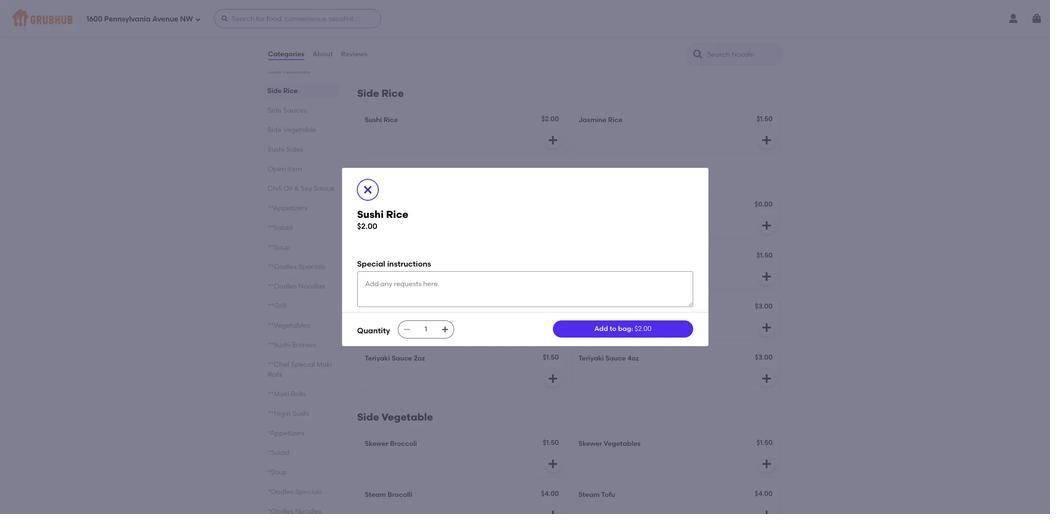 Task type: vqa. For each thing, say whether or not it's contained in the screenshot.
search for food, convenience, alcohol... search field
no



Task type: locate. For each thing, give the bounding box(es) containing it.
0 horizontal spatial side sauces
[[267, 106, 307, 115]]

sauces down side rice tab
[[283, 106, 307, 115]]

**oodles noodles
[[267, 283, 325, 291]]

1 vertical spatial rolls
[[291, 390, 305, 398]]

rice inside tab
[[283, 87, 298, 95]]

vegetable up broccoli
[[382, 412, 433, 423]]

special left instructions
[[357, 259, 385, 269]]

side rice up sushi rice
[[357, 87, 404, 99]]

$4.00 for rice noodle
[[541, 30, 559, 38]]

0 vertical spatial $2.00
[[542, 115, 559, 123]]

ramen noodles
[[579, 31, 631, 39]]

chili up quantity
[[378, 304, 393, 312]]

noodles
[[603, 31, 631, 39], [283, 67, 310, 75], [298, 283, 325, 291]]

1 **oodles from the top
[[267, 263, 296, 271]]

**chef
[[267, 361, 289, 369]]

16oz
[[405, 304, 419, 312]]

1 horizontal spatial chili
[[378, 304, 393, 312]]

1 horizontal spatial steam
[[579, 491, 600, 499]]

0 vertical spatial side sauces
[[267, 106, 307, 115]]

**salad
[[267, 224, 292, 232]]

1 vertical spatial soy
[[365, 202, 377, 210]]

side rice
[[267, 87, 298, 95], [357, 87, 404, 99]]

chili down open
[[267, 185, 282, 193]]

**oodles up **grill
[[267, 283, 296, 291]]

sushi for sushi rice
[[365, 116, 382, 124]]

teriyaki down add
[[579, 355, 604, 363]]

oil
[[283, 185, 292, 193], [395, 304, 404, 312], [609, 304, 618, 312]]

0 vertical spatial rolls
[[267, 371, 282, 379]]

tab
[[267, 507, 334, 514]]

$10.00
[[538, 303, 559, 311]]

**chef special maki rolls
[[267, 361, 332, 379]]

1 horizontal spatial oil
[[395, 304, 404, 312]]

rolls right **maki
[[291, 390, 305, 398]]

nw
[[180, 15, 193, 23]]

2 hot from the left
[[579, 304, 591, 312]]

sauce inside button
[[376, 253, 397, 261]]

0 horizontal spatial hot
[[365, 304, 377, 312]]

2 vertical spatial $2.00
[[635, 325, 652, 333]]

1 vertical spatial side sauces
[[357, 173, 418, 185]]

1 $3.00 from the top
[[755, 303, 773, 311]]

**maki rolls
[[267, 390, 305, 398]]

0 horizontal spatial steam
[[365, 491, 386, 499]]

0 vertical spatial $3.00
[[755, 303, 773, 311]]

1 hot from the left
[[365, 304, 377, 312]]

side vegetable up skewer broccoli
[[357, 412, 433, 423]]

4oz up bag:
[[619, 304, 631, 312]]

1 horizontal spatial side vegetable
[[357, 412, 433, 423]]

0 horizontal spatial sauces
[[283, 106, 307, 115]]

0 horizontal spatial side vegetable
[[267, 126, 316, 134]]

tofu
[[601, 491, 615, 499]]

rolls down **chef
[[267, 371, 282, 379]]

categories
[[268, 50, 305, 58]]

soy inside soy sauce button
[[365, 202, 377, 210]]

chili inside tab
[[267, 185, 282, 193]]

0 vertical spatial soy
[[300, 185, 312, 193]]

item
[[287, 165, 302, 173]]

specials inside tab
[[298, 263, 325, 271]]

$2.00 down soy sauce
[[357, 222, 377, 231]]

2 horizontal spatial $2.00
[[635, 325, 652, 333]]

special
[[357, 259, 385, 269], [291, 361, 315, 369]]

2 steam from the left
[[579, 491, 600, 499]]

*salad tab
[[267, 448, 334, 458]]

sushi
[[365, 116, 382, 124], [267, 146, 284, 154], [357, 209, 384, 221], [292, 410, 309, 418]]

1 horizontal spatial side sauces
[[357, 173, 418, 185]]

$1.50
[[757, 115, 773, 123], [757, 252, 773, 260], [543, 354, 559, 362], [543, 439, 559, 447], [757, 439, 773, 447]]

0 horizontal spatial special
[[291, 361, 315, 369]]

sauces inside tab
[[283, 106, 307, 115]]

1 vertical spatial special
[[291, 361, 315, 369]]

1 horizontal spatial hot
[[579, 304, 591, 312]]

1 vertical spatial $2.00
[[357, 222, 377, 231]]

instructions
[[387, 259, 431, 269]]

specials inside tab
[[295, 488, 322, 496]]

2 **oodles from the top
[[267, 283, 296, 291]]

chili oil & soy sauce tab
[[267, 184, 334, 194]]

side noodles
[[267, 67, 310, 75]]

side noodles tab
[[267, 66, 334, 76]]

side down side rice tab
[[267, 106, 282, 115]]

sides
[[286, 146, 303, 154]]

side sauces inside tab
[[267, 106, 307, 115]]

side vegetable
[[267, 126, 316, 134], [357, 412, 433, 423]]

0 vertical spatial side vegetable
[[267, 126, 316, 134]]

add
[[595, 325, 608, 333]]

soy
[[300, 185, 312, 193], [365, 202, 377, 210]]

side down categories
[[267, 67, 282, 75]]

jasmine rice
[[579, 116, 623, 124]]

sushi inside **nigiri sushi tab
[[292, 410, 309, 418]]

skewer left "vegetables"
[[579, 440, 602, 448]]

$0.00
[[755, 201, 773, 209]]

**oodles
[[267, 263, 296, 271], [267, 283, 296, 291]]

0 vertical spatial specials
[[298, 263, 325, 271]]

Input item quantity number field
[[416, 321, 437, 338]]

0 vertical spatial noodles
[[603, 31, 631, 39]]

sauce for eel sauce
[[376, 253, 397, 261]]

1 vertical spatial **oodles
[[267, 283, 296, 291]]

*oodles specials
[[267, 488, 322, 496]]

0 vertical spatial **oodles
[[267, 263, 296, 271]]

hot
[[365, 304, 377, 312], [579, 304, 591, 312]]

0 horizontal spatial teriyaki
[[365, 355, 390, 363]]

oil inside chili oil & soy sauce tab
[[283, 185, 292, 193]]

ramen
[[579, 31, 602, 39]]

2oz
[[414, 355, 425, 363]]

avenue
[[152, 15, 178, 23]]

side vegetable tab
[[267, 125, 334, 135]]

1 steam from the left
[[365, 491, 386, 499]]

*oodles
[[267, 488, 293, 496]]

0 vertical spatial special
[[357, 259, 385, 269]]

skewer
[[365, 440, 388, 448], [579, 440, 602, 448]]

$2.00 right bag:
[[635, 325, 652, 333]]

**oodles inside "**oodles specials" tab
[[267, 263, 296, 271]]

oil left &
[[283, 185, 292, 193]]

sauce
[[314, 185, 334, 193], [378, 202, 399, 210], [376, 253, 397, 261], [392, 355, 412, 363], [606, 355, 626, 363]]

sauce inside tab
[[314, 185, 334, 193]]

**oodles down the "**soup"
[[267, 263, 296, 271]]

steam
[[365, 491, 386, 499], [579, 491, 600, 499]]

0 horizontal spatial $2.00
[[357, 222, 377, 231]]

side rice inside tab
[[267, 87, 298, 95]]

$1.50 for teriyaki sauce 2oz
[[543, 354, 559, 362]]

**maki rolls tab
[[267, 389, 334, 399]]

teriyaki sauce 4oz
[[579, 355, 639, 363]]

*appetizers
[[267, 430, 304, 438]]

rolls inside **chef special maki rolls
[[267, 371, 282, 379]]

1 horizontal spatial soy
[[365, 202, 377, 210]]

open item tab
[[267, 164, 334, 174]]

side up soy sauce
[[357, 173, 379, 185]]

2 horizontal spatial chili
[[592, 304, 607, 312]]

chili up add
[[592, 304, 607, 312]]

1 vertical spatial noodles
[[283, 67, 310, 75]]

1600 pennsylvania avenue nw
[[86, 15, 193, 23]]

4oz down bag:
[[628, 355, 639, 363]]

rice
[[365, 31, 379, 39], [283, 87, 298, 95], [382, 87, 404, 99], [384, 116, 398, 124], [608, 116, 623, 124], [386, 209, 408, 221]]

1 horizontal spatial skewer
[[579, 440, 602, 448]]

1 horizontal spatial special
[[357, 259, 385, 269]]

noodles down categories
[[283, 67, 310, 75]]

*soup
[[267, 469, 287, 477]]

1 vertical spatial sauces
[[382, 173, 418, 185]]

1 vertical spatial side vegetable
[[357, 412, 433, 423]]

vegetable down side sauces tab
[[283, 126, 316, 134]]

teriyaki sauce 2oz
[[365, 355, 425, 363]]

**oodles inside **oodles noodles tab
[[267, 283, 296, 291]]

1 horizontal spatial rolls
[[291, 390, 305, 398]]

1 horizontal spatial teriyaki
[[579, 355, 604, 363]]

special instructions
[[357, 259, 431, 269]]

side rice down side noodles
[[267, 87, 298, 95]]

entrees
[[292, 341, 316, 349]]

side sauces down side rice tab
[[267, 106, 307, 115]]

$3.00 for $1.50
[[755, 354, 773, 362]]

sauce for teriyaki sauce 4oz
[[606, 355, 626, 363]]

$2.00
[[542, 115, 559, 123], [357, 222, 377, 231], [635, 325, 652, 333]]

**oodles specials
[[267, 263, 325, 271]]

$1.50 for skewer vegetables
[[757, 439, 773, 447]]

broccoli
[[390, 440, 417, 448]]

specials up **oodles noodles tab
[[298, 263, 325, 271]]

side vegetable inside tab
[[267, 126, 316, 134]]

$0.00 button
[[573, 195, 779, 238]]

sushi inside sushi sides tab
[[267, 146, 284, 154]]

hot up quantity
[[365, 304, 377, 312]]

sauce for soy sauce
[[378, 202, 399, 210]]

steam left tofu
[[579, 491, 600, 499]]

oil left 16oz
[[395, 304, 404, 312]]

0 horizontal spatial rolls
[[267, 371, 282, 379]]

1600
[[86, 15, 102, 23]]

hot right $10.00
[[579, 304, 591, 312]]

**nigiri
[[267, 410, 291, 418]]

1 vertical spatial specials
[[295, 488, 322, 496]]

*salad
[[267, 449, 289, 457]]

2 skewer from the left
[[579, 440, 602, 448]]

skewer for skewer vegetables
[[579, 440, 602, 448]]

1 horizontal spatial sauces
[[382, 173, 418, 185]]

hot chili oil 4oz
[[579, 304, 631, 312]]

$2.00 left 'jasmine'
[[542, 115, 559, 123]]

teriyaki
[[365, 355, 390, 363], [579, 355, 604, 363]]

1 teriyaki from the left
[[365, 355, 390, 363]]

skewer for skewer broccoli
[[365, 440, 388, 448]]

oil for hot chili oil 16oz
[[395, 304, 404, 312]]

teriyaki down quantity
[[365, 355, 390, 363]]

0 horizontal spatial oil
[[283, 185, 292, 193]]

chili
[[267, 185, 282, 193], [378, 304, 393, 312], [592, 304, 607, 312]]

special down entrees
[[291, 361, 315, 369]]

oil up to
[[609, 304, 618, 312]]

0 vertical spatial vegetable
[[283, 126, 316, 134]]

vegetables
[[604, 440, 641, 448]]

1 vertical spatial vegetable
[[382, 412, 433, 423]]

0 horizontal spatial chili
[[267, 185, 282, 193]]

skewer left broccoli
[[365, 440, 388, 448]]

side sauces up soy sauce
[[357, 173, 418, 185]]

specials
[[298, 263, 325, 271], [295, 488, 322, 496]]

$4.00 for steam brocolli
[[541, 490, 559, 498]]

sauces up soy sauce
[[382, 173, 418, 185]]

search icon image
[[692, 49, 704, 60]]

0 horizontal spatial skewer
[[365, 440, 388, 448]]

**vegetables tab
[[267, 321, 334, 331]]

svg image
[[195, 16, 201, 22], [547, 135, 559, 146], [761, 271, 772, 283], [403, 326, 411, 333], [547, 373, 559, 385], [761, 373, 772, 385], [761, 459, 772, 470], [547, 510, 559, 514]]

vegetable
[[283, 126, 316, 134], [382, 412, 433, 423]]

1 skewer from the left
[[365, 440, 388, 448]]

$3.00
[[755, 303, 773, 311], [755, 354, 773, 362]]

0 vertical spatial sauces
[[283, 106, 307, 115]]

steam left brocolli
[[365, 491, 386, 499]]

sushi for sushi rice $2.00
[[357, 209, 384, 221]]

1 horizontal spatial $2.00
[[542, 115, 559, 123]]

2 $3.00 from the top
[[755, 354, 773, 362]]

noodles for side noodles
[[283, 67, 310, 75]]

$1.50 for skewer broccoli
[[543, 439, 559, 447]]

**nigiri sushi tab
[[267, 409, 334, 419]]

sushi rice
[[365, 116, 398, 124]]

side up skewer broccoli
[[357, 412, 379, 423]]

oil for hot chili oil 4oz
[[609, 304, 618, 312]]

0 horizontal spatial side rice
[[267, 87, 298, 95]]

maki
[[316, 361, 332, 369]]

**sushi entrees
[[267, 341, 316, 349]]

noodles down "**oodles specials" tab
[[298, 283, 325, 291]]

side sauces
[[267, 106, 307, 115], [357, 173, 418, 185]]

specials for *oodles specials
[[295, 488, 322, 496]]

sauce inside button
[[378, 202, 399, 210]]

1 vertical spatial $3.00
[[755, 354, 773, 362]]

**oodles noodles tab
[[267, 282, 334, 292]]

open
[[267, 165, 286, 173]]

side vegetable up sides
[[267, 126, 316, 134]]

svg image
[[1031, 13, 1043, 24], [221, 15, 228, 22], [761, 135, 772, 146], [362, 184, 373, 196], [761, 220, 772, 232], [547, 322, 559, 334], [761, 322, 772, 334], [441, 326, 449, 333], [547, 459, 559, 470], [761, 510, 772, 514]]

eel sauce button
[[359, 246, 565, 289]]

$4.00
[[541, 30, 559, 38], [541, 490, 559, 498], [755, 490, 773, 498]]

2 vertical spatial noodles
[[298, 283, 325, 291]]

reviews button
[[341, 37, 368, 72]]

2 horizontal spatial oil
[[609, 304, 618, 312]]

sauce for teriyaki sauce 2oz
[[392, 355, 412, 363]]

**oodles for **oodles specials
[[267, 263, 296, 271]]

4oz
[[619, 304, 631, 312], [628, 355, 639, 363]]

sauces
[[283, 106, 307, 115], [382, 173, 418, 185]]

noodles right ramen
[[603, 31, 631, 39]]

noodles for ramen noodles
[[603, 31, 631, 39]]

0 horizontal spatial soy
[[300, 185, 312, 193]]

specials down *soup tab
[[295, 488, 322, 496]]

2 teriyaki from the left
[[579, 355, 604, 363]]

0 horizontal spatial vegetable
[[283, 126, 316, 134]]

sushi inside sushi rice $2.00
[[357, 209, 384, 221]]



Task type: describe. For each thing, give the bounding box(es) containing it.
svg image inside main navigation navigation
[[195, 16, 201, 22]]

main navigation navigation
[[0, 0, 1050, 37]]

1 horizontal spatial side rice
[[357, 87, 404, 99]]

noodles for **oodles noodles
[[298, 283, 325, 291]]

**grill tab
[[267, 301, 334, 311]]

chili oil & soy sauce
[[267, 185, 334, 193]]

eel
[[365, 253, 375, 261]]

special inside **chef special maki rolls
[[291, 361, 315, 369]]

Special instructions text field
[[357, 272, 693, 307]]

**appetizers
[[267, 204, 307, 212]]

bag:
[[618, 325, 633, 333]]

about button
[[312, 37, 333, 72]]

eel sauce
[[365, 253, 397, 261]]

$1.50 button
[[573, 246, 779, 289]]

quantity
[[357, 327, 390, 336]]

side down side noodles
[[267, 87, 282, 95]]

steam for steam tofu
[[579, 491, 600, 499]]

soy sauce button
[[359, 195, 565, 238]]

pennsylvania
[[104, 15, 151, 23]]

hot chili oil 16oz
[[365, 304, 419, 312]]

**vegetables
[[267, 322, 310, 330]]

$1.50 inside button
[[757, 252, 773, 260]]

$1.50 for jasmine rice
[[757, 115, 773, 123]]

**sushi entrees tab
[[267, 340, 334, 350]]

**maki
[[267, 390, 289, 398]]

soy inside chili oil & soy sauce tab
[[300, 185, 312, 193]]

hot for hot chili oil 16oz
[[365, 304, 377, 312]]

**chef special maki rolls tab
[[267, 360, 334, 380]]

brocolli
[[388, 491, 413, 499]]

steam tofu
[[579, 491, 615, 499]]

specials for **oodles specials
[[298, 263, 325, 271]]

about
[[313, 50, 333, 58]]

1 vertical spatial 4oz
[[628, 355, 639, 363]]

*appetizers tab
[[267, 429, 334, 439]]

chili for hot chili oil 4oz
[[592, 304, 607, 312]]

1 horizontal spatial vegetable
[[382, 412, 433, 423]]

vegetable inside tab
[[283, 126, 316, 134]]

&
[[294, 185, 299, 193]]

0 vertical spatial 4oz
[[619, 304, 631, 312]]

*oodles specials tab
[[267, 487, 334, 497]]

$2.00 inside sushi rice $2.00
[[357, 222, 377, 231]]

$4.00 for steam tofu
[[755, 490, 773, 498]]

noodle
[[381, 31, 405, 39]]

$4.50
[[755, 30, 773, 38]]

sushi for sushi sides
[[267, 146, 284, 154]]

**nigiri sushi
[[267, 410, 309, 418]]

rice noodle
[[365, 31, 405, 39]]

to
[[610, 325, 617, 333]]

$3.00 for $10.00
[[755, 303, 773, 311]]

skewer vegetables
[[579, 440, 641, 448]]

jasmine
[[579, 116, 607, 124]]

side up sushi rice
[[357, 87, 379, 99]]

sushi sides tab
[[267, 145, 334, 155]]

categories button
[[267, 37, 305, 72]]

hot for hot chili oil 4oz
[[579, 304, 591, 312]]

**soup
[[267, 243, 290, 252]]

**oodles for **oodles noodles
[[267, 283, 296, 291]]

chili for hot chili oil 16oz
[[378, 304, 393, 312]]

side sauces tab
[[267, 105, 334, 115]]

**oodles specials tab
[[267, 262, 334, 272]]

Search Nooshi search field
[[707, 50, 780, 59]]

sushi rice $2.00
[[357, 209, 408, 231]]

open item
[[267, 165, 302, 173]]

**soup tab
[[267, 242, 334, 252]]

**sushi
[[267, 341, 290, 349]]

skewer broccoli
[[365, 440, 417, 448]]

*soup tab
[[267, 468, 334, 478]]

**appetizers tab
[[267, 203, 334, 213]]

steam brocolli
[[365, 491, 413, 499]]

**grill
[[267, 302, 286, 310]]

sushi sides
[[267, 146, 303, 154]]

steam for steam brocolli
[[365, 491, 386, 499]]

soy sauce
[[365, 202, 399, 210]]

teriyaki for teriyaki sauce 4oz
[[579, 355, 604, 363]]

side rice tab
[[267, 86, 334, 96]]

rice inside sushi rice $2.00
[[386, 209, 408, 221]]

**salad tab
[[267, 223, 334, 233]]

side up sushi sides
[[267, 126, 282, 134]]

add to bag: $2.00
[[595, 325, 652, 333]]

reviews
[[341, 50, 368, 58]]

teriyaki for teriyaki sauce 2oz
[[365, 355, 390, 363]]



